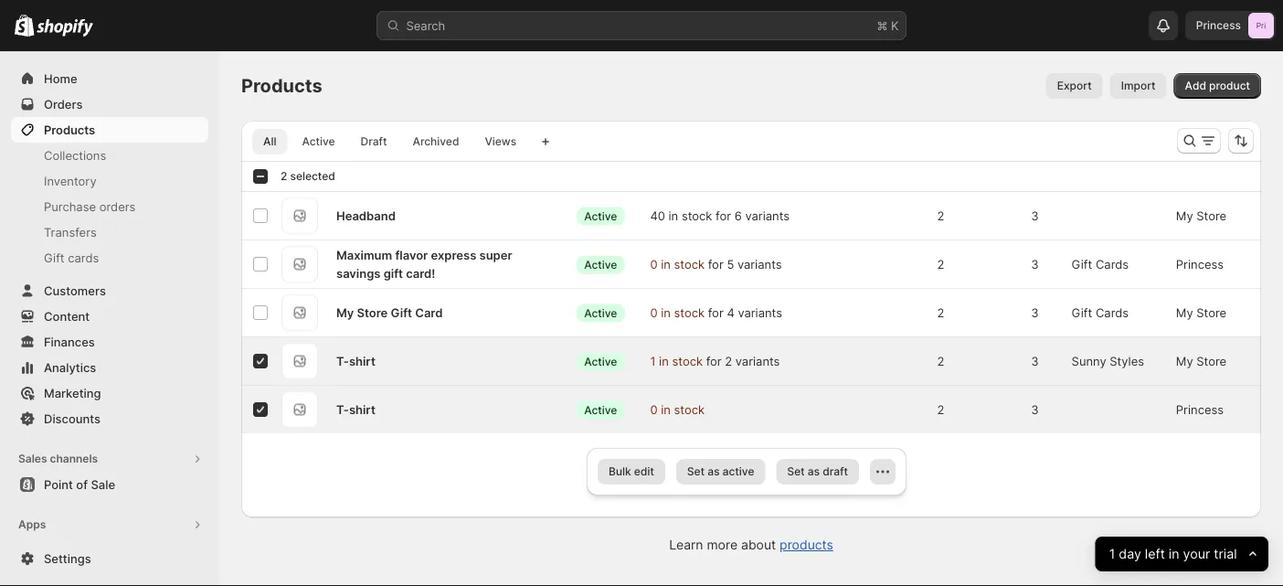 Task type: describe. For each thing, give the bounding box(es) containing it.
store for 0 in stock for 4 variants
[[1197, 305, 1227, 320]]

1 day left in your trial
[[1110, 546, 1238, 562]]

tab list containing all
[[249, 128, 531, 155]]

bulk edit
[[609, 465, 654, 478]]

all
[[263, 135, 276, 148]]

orders link
[[11, 91, 208, 117]]

5 3 button from the top
[[1022, 391, 1061, 428]]

channels
[[50, 452, 98, 465]]

as for active
[[708, 465, 720, 478]]

maximum flavor express super savings gift card! link
[[336, 246, 533, 283]]

2 selected
[[281, 170, 335, 183]]

views
[[485, 135, 517, 148]]

maximum flavor express super savings gift card!
[[336, 248, 513, 280]]

2 button for 1 in stock for 2 variants
[[928, 343, 967, 379]]

cards for princess
[[1096, 257, 1129, 271]]

products
[[780, 537, 834, 553]]

collections
[[44, 148, 106, 162]]

sunny styles
[[1072, 354, 1145, 368]]

sales channels
[[18, 452, 98, 465]]

⌘ k
[[877, 18, 899, 32]]

6
[[735, 208, 742, 223]]

analytics link
[[11, 355, 208, 380]]

point
[[44, 477, 73, 491]]

my store for gift cards
[[1177, 305, 1227, 320]]

add product
[[1185, 79, 1251, 92]]

k
[[891, 18, 899, 32]]

in inside dropdown button
[[1169, 546, 1180, 562]]

super
[[480, 248, 513, 262]]

variants for 0 in stock for 5 variants
[[738, 257, 782, 271]]

headband
[[336, 208, 396, 223]]

40 in stock for 6 variants
[[650, 208, 790, 223]]

discounts link
[[11, 406, 208, 432]]

day
[[1120, 546, 1142, 562]]

finances link
[[11, 329, 208, 355]]

content link
[[11, 304, 208, 329]]

t-shirt for my store
[[336, 354, 376, 368]]

active for 40 in stock for 6 variants
[[584, 209, 618, 222]]

shirt for my store
[[349, 354, 376, 368]]

transfers link
[[11, 219, 208, 245]]

variants for 1 in stock for 2 variants
[[736, 354, 780, 368]]

3 for 0 in stock for 5 variants
[[1032, 257, 1039, 271]]

collections link
[[11, 143, 208, 168]]

products link
[[11, 117, 208, 143]]

learn more about products
[[669, 537, 834, 553]]

trial
[[1215, 546, 1238, 562]]

edit
[[634, 465, 654, 478]]

active for 0 in stock for 5 variants
[[584, 258, 618, 271]]

card
[[415, 305, 443, 320]]

headband link
[[336, 207, 396, 225]]

gift cards link
[[11, 245, 208, 271]]

40
[[650, 208, 666, 223]]

analytics
[[44, 360, 96, 374]]

draft
[[361, 135, 387, 148]]

1 my store from the top
[[1177, 208, 1227, 223]]

variants for 0 in stock for 4 variants
[[738, 305, 783, 320]]

your
[[1184, 546, 1211, 562]]

my store gift card link
[[336, 304, 443, 322]]

my store gift card
[[336, 305, 443, 320]]

4
[[727, 305, 735, 320]]

set as draft
[[788, 465, 849, 478]]

more
[[707, 537, 738, 553]]

active
[[723, 465, 755, 478]]

3 for 1 in stock for 2 variants
[[1032, 354, 1039, 368]]

3 button for 0 in stock for 5 variants
[[1022, 246, 1061, 283]]

in for 1 in stock for 2 variants
[[659, 354, 669, 368]]

home link
[[11, 66, 208, 91]]

bulk edit button
[[598, 459, 665, 485]]

inventory
[[44, 174, 97, 188]]

princess for t-shirt
[[1177, 402, 1224, 416]]

learn
[[669, 537, 704, 553]]

3 button for 1 in stock for 2 variants
[[1022, 343, 1061, 379]]

of
[[76, 477, 88, 491]]

draft link
[[350, 129, 398, 155]]

customers link
[[11, 278, 208, 304]]

3 button for 0 in stock for 4 variants
[[1022, 294, 1061, 331]]

sales
[[18, 452, 47, 465]]

marketing link
[[11, 380, 208, 406]]

point of sale
[[44, 477, 115, 491]]

in for 0 in stock for 5 variants
[[661, 257, 671, 271]]

stock down 1 in stock for 2 variants
[[674, 402, 705, 416]]

active inside active link
[[302, 135, 335, 148]]

3 for 0 in stock for 4 variants
[[1032, 305, 1039, 320]]

bulk
[[609, 465, 631, 478]]

orders
[[44, 97, 83, 111]]

purchase
[[44, 199, 96, 213]]

left
[[1146, 546, 1166, 562]]

stock for 2
[[672, 354, 703, 368]]

0 horizontal spatial shopify image
[[15, 14, 34, 36]]

point of sale button
[[0, 472, 219, 497]]

1 horizontal spatial shopify image
[[37, 19, 93, 37]]

⌘
[[877, 18, 888, 32]]

sale
[[91, 477, 115, 491]]

0 in stock for 4 variants
[[650, 305, 783, 320]]

for for 6
[[716, 208, 732, 223]]

import
[[1122, 79, 1156, 92]]

add
[[1185, 79, 1207, 92]]

archived link
[[402, 129, 470, 155]]

content
[[44, 309, 90, 323]]

t- for my store
[[336, 354, 349, 368]]



Task type: vqa. For each thing, say whether or not it's contained in the screenshot.
0 to the bottom
yes



Task type: locate. For each thing, give the bounding box(es) containing it.
2 t-shirt from the top
[[336, 402, 376, 416]]

3 button
[[1022, 197, 1061, 234], [1022, 246, 1061, 283], [1022, 294, 1061, 331], [1022, 343, 1061, 379], [1022, 391, 1061, 428]]

set
[[687, 465, 705, 478], [788, 465, 805, 478]]

2
[[281, 170, 287, 183], [937, 208, 945, 223], [937, 257, 945, 271], [937, 305, 945, 320], [725, 354, 733, 368], [937, 354, 945, 368], [937, 402, 945, 416]]

search
[[406, 18, 446, 32]]

as left active
[[708, 465, 720, 478]]

2 set from the left
[[788, 465, 805, 478]]

for left the 6
[[716, 208, 732, 223]]

1 vertical spatial t-shirt
[[336, 402, 376, 416]]

4 3 button from the top
[[1022, 343, 1061, 379]]

3 0 from the top
[[650, 402, 658, 416]]

4 3 from the top
[[1032, 354, 1039, 368]]

my for 40 in stock for 6 variants
[[1177, 208, 1194, 223]]

t-shirt
[[336, 354, 376, 368], [336, 402, 376, 416]]

1 2 button from the top
[[928, 197, 967, 234]]

2 vertical spatial 0
[[650, 402, 658, 416]]

2 t- from the top
[[336, 402, 349, 416]]

set left draft
[[788, 465, 805, 478]]

products up collections
[[44, 123, 95, 137]]

variants right 5
[[738, 257, 782, 271]]

savings
[[336, 266, 381, 280]]

0 for 0 in stock for 4 variants
[[650, 305, 658, 320]]

0 up edit
[[650, 402, 658, 416]]

apps
[[18, 518, 46, 531]]

0 horizontal spatial as
[[708, 465, 720, 478]]

archived
[[413, 135, 459, 148]]

1 vertical spatial products
[[44, 123, 95, 137]]

for down 0 in stock for 4 variants
[[706, 354, 722, 368]]

3 button for 40 in stock for 6 variants
[[1022, 197, 1061, 234]]

2 as from the left
[[808, 465, 820, 478]]

gift cards
[[44, 251, 99, 265]]

stock right '40'
[[682, 208, 713, 223]]

settings
[[44, 551, 91, 566]]

export
[[1058, 79, 1092, 92]]

0 horizontal spatial set
[[687, 465, 705, 478]]

1 for 1 day left in your trial
[[1110, 546, 1116, 562]]

shirt for princess
[[349, 402, 376, 416]]

active
[[302, 135, 335, 148], [584, 209, 618, 222], [584, 258, 618, 271], [584, 306, 618, 319], [584, 355, 618, 368], [584, 403, 618, 416]]

gift
[[44, 251, 65, 265], [1072, 257, 1093, 271], [391, 305, 412, 320], [1072, 305, 1093, 320]]

1 set from the left
[[687, 465, 705, 478]]

1 as from the left
[[708, 465, 720, 478]]

styles
[[1110, 354, 1145, 368]]

2 vertical spatial my store
[[1177, 354, 1227, 368]]

2 gift cards from the top
[[1072, 305, 1129, 320]]

flavor
[[395, 248, 428, 262]]

t-shirt link
[[336, 352, 376, 370], [336, 400, 376, 419]]

product
[[1210, 79, 1251, 92]]

princess image
[[1249, 13, 1275, 38]]

3 for 40 in stock for 6 variants
[[1032, 208, 1039, 223]]

purchase orders
[[44, 199, 136, 213]]

1 vertical spatial t-shirt link
[[336, 400, 376, 419]]

1 inside dropdown button
[[1110, 546, 1116, 562]]

0 vertical spatial t-shirt link
[[336, 352, 376, 370]]

1 horizontal spatial set
[[788, 465, 805, 478]]

0 vertical spatial t-shirt
[[336, 354, 376, 368]]

0 for 0 in stock
[[650, 402, 658, 416]]

0 vertical spatial gift cards
[[1072, 257, 1129, 271]]

2 button for 40 in stock for 6 variants
[[928, 197, 967, 234]]

2 t-shirt link from the top
[[336, 400, 376, 419]]

set inside "button"
[[788, 465, 805, 478]]

1 shirt from the top
[[349, 354, 376, 368]]

in right left
[[1169, 546, 1180, 562]]

cards
[[68, 251, 99, 265]]

variants down 0 in stock for 4 variants
[[736, 354, 780, 368]]

as left draft
[[808, 465, 820, 478]]

1 horizontal spatial 1
[[1110, 546, 1116, 562]]

4 2 button from the top
[[928, 343, 967, 379]]

1 t-shirt link from the top
[[336, 352, 376, 370]]

in for 40 in stock for 6 variants
[[669, 208, 679, 223]]

add product link
[[1175, 73, 1262, 99]]

as for draft
[[808, 465, 820, 478]]

finances
[[44, 335, 95, 349]]

express
[[431, 248, 477, 262]]

gift cards for princess
[[1072, 257, 1129, 271]]

customers
[[44, 283, 106, 298]]

apps button
[[11, 512, 208, 538]]

set left active
[[687, 465, 705, 478]]

my store
[[1177, 208, 1227, 223], [1177, 305, 1227, 320], [1177, 354, 1227, 368]]

1 vertical spatial 0
[[650, 305, 658, 320]]

store for 1 in stock for 2 variants
[[1197, 354, 1227, 368]]

0 vertical spatial princess
[[1197, 19, 1242, 32]]

t-
[[336, 354, 349, 368], [336, 402, 349, 416]]

3 3 from the top
[[1032, 305, 1039, 320]]

2 button for 0 in stock for 5 variants
[[928, 246, 967, 283]]

for for 2
[[706, 354, 722, 368]]

1 vertical spatial gift cards
[[1072, 305, 1129, 320]]

1 gift cards from the top
[[1072, 257, 1129, 271]]

for for 5
[[708, 257, 724, 271]]

set inside button
[[687, 465, 705, 478]]

0 horizontal spatial products
[[44, 123, 95, 137]]

1 t-shirt from the top
[[336, 354, 376, 368]]

0 vertical spatial shirt
[[349, 354, 376, 368]]

5 3 from the top
[[1032, 402, 1039, 416]]

0 vertical spatial products
[[241, 75, 322, 97]]

cards
[[1096, 257, 1129, 271], [1096, 305, 1129, 320]]

active for 1 in stock for 2 variants
[[584, 355, 618, 368]]

set as active button
[[676, 459, 766, 485]]

2 0 from the top
[[650, 305, 658, 320]]

variants for 40 in stock for 6 variants
[[746, 208, 790, 223]]

princess
[[1197, 19, 1242, 32], [1177, 257, 1224, 271], [1177, 402, 1224, 416]]

princess for maximum flavor express super savings gift card!
[[1177, 257, 1224, 271]]

1 vertical spatial shirt
[[349, 402, 376, 416]]

in up 0 in stock
[[659, 354, 669, 368]]

1 t- from the top
[[336, 354, 349, 368]]

set for set as draft
[[788, 465, 805, 478]]

3 3 button from the top
[[1022, 294, 1061, 331]]

sales channels button
[[11, 446, 208, 472]]

stock for 4
[[674, 305, 705, 320]]

in for 0 in stock for 4 variants
[[661, 305, 671, 320]]

2 vertical spatial princess
[[1177, 402, 1224, 416]]

stock for 6
[[682, 208, 713, 223]]

active link
[[291, 129, 346, 155]]

0 vertical spatial my store
[[1177, 208, 1227, 223]]

in down '40'
[[661, 257, 671, 271]]

in right '40'
[[669, 208, 679, 223]]

stock left 4
[[674, 305, 705, 320]]

point of sale link
[[11, 472, 208, 497]]

transfers
[[44, 225, 97, 239]]

all button
[[252, 129, 287, 155]]

0
[[650, 257, 658, 271], [650, 305, 658, 320], [650, 402, 658, 416]]

maximum
[[336, 248, 392, 262]]

t-shirt link for princess
[[336, 400, 376, 419]]

export button
[[1047, 73, 1103, 99]]

set as draft button
[[777, 459, 859, 485]]

active for 0 in stock for 4 variants
[[584, 306, 618, 319]]

0 vertical spatial cards
[[1096, 257, 1129, 271]]

products link
[[780, 537, 834, 553]]

tab list
[[249, 128, 531, 155]]

1 vertical spatial my store
[[1177, 305, 1227, 320]]

stock for 5
[[674, 257, 705, 271]]

for left 4
[[708, 305, 724, 320]]

2 button
[[928, 197, 967, 234], [928, 246, 967, 283], [928, 294, 967, 331], [928, 343, 967, 379], [928, 391, 967, 428]]

gift
[[384, 266, 403, 280]]

stock left 5
[[674, 257, 705, 271]]

1 vertical spatial cards
[[1096, 305, 1129, 320]]

variants right 4
[[738, 305, 783, 320]]

2 shirt from the top
[[349, 402, 376, 416]]

my for 0 in stock for 4 variants
[[1177, 305, 1194, 320]]

my store for sunny styles
[[1177, 354, 1227, 368]]

purchase orders link
[[11, 194, 208, 219]]

shopify image
[[15, 14, 34, 36], [37, 19, 93, 37]]

inventory link
[[11, 168, 208, 194]]

0 for 0 in stock for 5 variants
[[650, 257, 658, 271]]

about
[[742, 537, 776, 553]]

as
[[708, 465, 720, 478], [808, 465, 820, 478]]

t-shirt link for my store
[[336, 352, 376, 370]]

my for 1 in stock for 2 variants
[[1177, 354, 1194, 368]]

for
[[716, 208, 732, 223], [708, 257, 724, 271], [708, 305, 724, 320], [706, 354, 722, 368]]

1 up 0 in stock
[[650, 354, 656, 368]]

stock up 0 in stock
[[672, 354, 703, 368]]

sunny
[[1072, 354, 1107, 368]]

1 3 button from the top
[[1022, 197, 1061, 234]]

1 horizontal spatial products
[[241, 75, 322, 97]]

store for 40 in stock for 6 variants
[[1197, 208, 1227, 223]]

settings link
[[11, 546, 208, 571]]

1 cards from the top
[[1096, 257, 1129, 271]]

2 2 button from the top
[[928, 246, 967, 283]]

set for set as active
[[687, 465, 705, 478]]

0 vertical spatial t-
[[336, 354, 349, 368]]

1 day left in your trial button
[[1096, 537, 1269, 571]]

marketing
[[44, 386, 101, 400]]

1 horizontal spatial as
[[808, 465, 820, 478]]

1 vertical spatial 1
[[1110, 546, 1116, 562]]

orders
[[99, 199, 136, 213]]

1 vertical spatial princess
[[1177, 257, 1224, 271]]

1 vertical spatial t-
[[336, 402, 349, 416]]

import button
[[1111, 73, 1167, 99]]

2 cards from the top
[[1096, 305, 1129, 320]]

0 in stock for 5 variants
[[650, 257, 782, 271]]

stock
[[682, 208, 713, 223], [674, 257, 705, 271], [674, 305, 705, 320], [672, 354, 703, 368], [674, 402, 705, 416]]

cards for my store
[[1096, 305, 1129, 320]]

1
[[650, 354, 656, 368], [1110, 546, 1116, 562]]

1 left day
[[1110, 546, 1116, 562]]

gift cards for my store
[[1072, 305, 1129, 320]]

2 button for 0 in stock for 4 variants
[[928, 294, 967, 331]]

discounts
[[44, 411, 101, 426]]

0 down '40'
[[650, 257, 658, 271]]

as inside "button"
[[808, 465, 820, 478]]

3 my store from the top
[[1177, 354, 1227, 368]]

0 horizontal spatial 1
[[650, 354, 656, 368]]

5 2 button from the top
[[928, 391, 967, 428]]

1 for 1 in stock for 2 variants
[[650, 354, 656, 368]]

1 0 from the top
[[650, 257, 658, 271]]

0 left 4
[[650, 305, 658, 320]]

in for 0 in stock
[[661, 402, 671, 416]]

2 3 button from the top
[[1022, 246, 1061, 283]]

2 3 from the top
[[1032, 257, 1039, 271]]

in down 1 in stock for 2 variants
[[661, 402, 671, 416]]

views link
[[474, 129, 528, 155]]

0 vertical spatial 0
[[650, 257, 658, 271]]

2 my store from the top
[[1177, 305, 1227, 320]]

t- for princess
[[336, 402, 349, 416]]

set as active
[[687, 465, 755, 478]]

variants
[[746, 208, 790, 223], [738, 257, 782, 271], [738, 305, 783, 320], [736, 354, 780, 368]]

as inside button
[[708, 465, 720, 478]]

products up all
[[241, 75, 322, 97]]

0 vertical spatial 1
[[650, 354, 656, 368]]

3 2 button from the top
[[928, 294, 967, 331]]

1 3 from the top
[[1032, 208, 1039, 223]]

t-shirt for princess
[[336, 402, 376, 416]]

card!
[[406, 266, 435, 280]]

variants right the 6
[[746, 208, 790, 223]]

in left 4
[[661, 305, 671, 320]]

draft
[[823, 465, 849, 478]]

for left 5
[[708, 257, 724, 271]]

for for 4
[[708, 305, 724, 320]]



